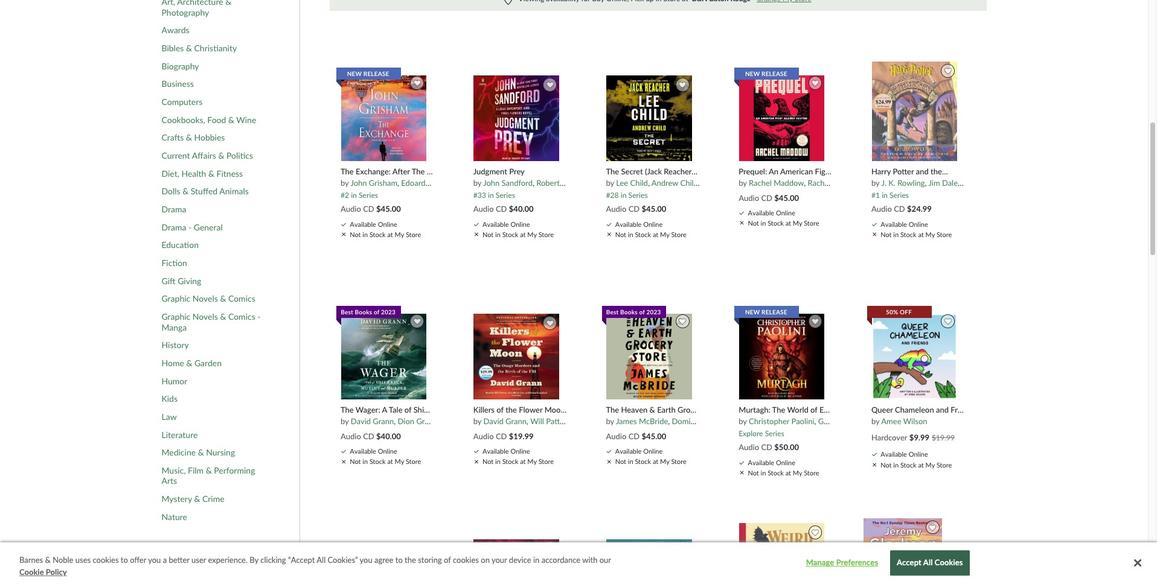 Task type: describe. For each thing, give the bounding box(es) containing it.
, down the secret (jack reacher… link
[[648, 178, 650, 188]]

stock down hardcover $9.99 $19.99
[[901, 461, 917, 469]]

general
[[194, 222, 223, 232]]

my store down the exchange: after the firm by john grisham , edoardo ballerini (read by) #2 in series audio cd $45.00 at the left top of the page
[[395, 231, 421, 239]]

title: weird medieval guys: how to live, laugh, love (and die) in dark times, author: olivia swarthout image
[[739, 523, 826, 585]]

online down the $24.99
[[909, 220, 929, 228]]

j. k. rowling link
[[882, 178, 926, 188]]

wine
[[236, 115, 256, 125]]

$45.00 inside the heaven & earth grocery… by james mcbride , dominic hoffman (read by) audio cd $45.00
[[642, 432, 667, 442]]

online for check image related to in
[[378, 220, 397, 228]]

audio cd $19.99
[[474, 432, 534, 442]]

not for check image associated with audio
[[616, 231, 627, 239]]

explore series link
[[739, 427, 785, 439]]

& right 'food'
[[228, 115, 234, 125]]

rachel maddow link
[[749, 178, 805, 188]]

drama for drama - general
[[162, 222, 186, 232]]

close modal image for the heaven & earth grocery… by james mcbride , dominic hoffman (read by) audio cd $45.00
[[608, 460, 611, 464]]

queer chameleon and friends link
[[872, 406, 977, 416]]

by inside harry potter and the… by j. k. rowling , jim dale (read by) #1 in series audio cd $24.99
[[872, 178, 880, 188]]

medicine & nursing
[[162, 448, 235, 458]]

chameleon
[[896, 406, 935, 415]]

dolls
[[162, 186, 180, 197]]

at for check icon for the wager: a tale of shipwreck…
[[388, 458, 393, 466]]

in down explore series link in the right of the page
[[761, 469, 766, 477]]

not for killers of the flower moon:…'s check icon
[[483, 458, 494, 466]]

and for friends
[[937, 406, 949, 415]]

stock down the $24.99
[[901, 231, 917, 239]]

all inside button
[[924, 559, 933, 568]]

available online for check image associated with audio
[[616, 220, 663, 228]]

new for the exchange: after the firm
[[347, 70, 362, 77]]

2 grann from the left
[[506, 417, 527, 427]]

available online for check icon corresponding to prequel: an american fight…
[[748, 209, 796, 217]]

title: the heaven & earth grocery store (2023 b&n book of the year), author: james mcbride image
[[606, 314, 693, 400]]

, inside the exchange: after the firm by john grisham , edoardo ballerini (read by) #2 in series audio cd $45.00
[[398, 178, 399, 188]]

dale
[[943, 178, 958, 188]]

, left the 'dion'
[[394, 417, 396, 427]]

in down wager:
[[363, 458, 368, 466]]

firm
[[427, 167, 443, 177]]

available for check icon for queer chameleon and friends
[[881, 451, 908, 459]]

, left wilson
[[898, 417, 900, 427]]

my store down the secret (jack reacher… by lee child , andrew child , #28 in series audio cd $45.00 at the right top of page
[[661, 231, 687, 239]]

in inside barnes & noble uses cookies to offer you a better user experience. by clicking "accept all cookies" you agree to the storing of cookies on your device in accordance with our cookie policy
[[534, 556, 540, 566]]

the for the heaven & earth grocery… by james mcbride , dominic hoffman (read by) audio cd $45.00
[[606, 406, 620, 415]]

the for the secret (jack reacher… by lee child , andrew child , #28 in series audio cd $45.00
[[606, 167, 620, 177]]

graham
[[417, 417, 444, 427]]

1 you from the left
[[148, 556, 161, 566]]

in down rachel maddow 'link'
[[761, 219, 766, 227]]

audio inside harry potter and the… by j. k. rowling , jim dale (read by) #1 in series audio cd $24.99
[[872, 204, 893, 214]]

john sandford link
[[484, 178, 533, 188]]

& inside music, film & performing arts
[[206, 466, 212, 476]]

by) inside murtagh: the world of eragon by christopher paolini , gerard doyle (read by) , explore series audio cd $50.00
[[888, 417, 898, 427]]

privacy alert dialog
[[0, 543, 1158, 585]]

check image for the wager: a tale of shipwreck…
[[342, 450, 346, 454]]

close modal image for the wager: a tale of shipwreck… by david grann , dion graham (read by) , audio cd $40.00
[[342, 460, 346, 464]]

close modal image for j.
[[873, 233, 877, 236]]

by) inside harry potter and the… by j. k. rowling , jim dale (read by) #1 in series audio cd $24.99
[[982, 178, 992, 188]]

kids link
[[162, 394, 178, 405]]

series inside the secret (jack reacher… by lee child , andrew child , #28 in series audio cd $45.00
[[629, 191, 648, 200]]

not in stock at my store for check icon for the wager: a tale of shipwreck…
[[350, 458, 421, 466]]

medicine & nursing link
[[162, 448, 235, 459]]

by) inside judgment prey by john sandford , robert petkoff (read by) #33 in series audio cd $40.00
[[610, 178, 620, 188]]

series for the
[[359, 191, 378, 200]]

the wager: a tale of shipwreck… link
[[341, 406, 455, 416]]

home & garden link
[[162, 358, 222, 369]]

audio inside the wager: a tale of shipwreck… by david grann , dion graham (read by) , audio cd $40.00
[[341, 432, 361, 442]]

& inside graphic novels & comics - manga
[[220, 312, 226, 322]]

art,
[[162, 0, 175, 7]]

affairs
[[192, 150, 216, 161]]

title: diddly squat: 'til the cows come home, author: jeremy clarkson image
[[864, 518, 943, 585]]

new release for the exchange: after the firm
[[347, 70, 389, 77]]

in down #1 in series "link"
[[894, 231, 899, 239]]

check image for queer chameleon and friends
[[873, 453, 878, 457]]

by inside murtagh: the world of eragon by christopher paolini , gerard doyle (read by) , explore series audio cd $50.00
[[739, 417, 747, 427]]

release for the exchange: after the firm
[[364, 70, 389, 77]]

hoffman
[[703, 417, 733, 427]]

& right home
[[186, 358, 192, 369]]

by) inside prequel: an american fight… by rachel maddow , rachel maddow (read by) audio cd $45.00
[[887, 178, 897, 188]]

(read inside murtagh: the world of eragon by christopher paolini , gerard doyle (read by) , explore series audio cd $50.00
[[867, 417, 886, 427]]

, inside prequel: an american fight… by rachel maddow , rachel maddow (read by) audio cd $45.00
[[805, 178, 806, 188]]

#28 in series link
[[606, 188, 648, 200]]

stock down the $50.00
[[768, 469, 784, 477]]

barnes & noble uses cookies to offer you a better user experience. by clicking "accept all cookies" you agree to the storing of cookies on your device in accordance with our cookie policy
[[19, 556, 611, 577]]

"accept
[[288, 556, 315, 566]]

awards
[[162, 25, 189, 35]]

#2
[[341, 191, 349, 200]]

not for check image related to cd
[[483, 231, 494, 239]]

& up film
[[198, 448, 204, 458]]

new for prequel: an american fight…
[[746, 70, 760, 77]]

at for killers of the flower moon:…'s check icon
[[520, 458, 526, 466]]

reacher…
[[664, 167, 698, 177]]

not in stock at my store for check icon for queer chameleon and friends
[[881, 461, 953, 469]]

and for the…
[[917, 167, 929, 177]]

& right 'dolls'
[[183, 186, 189, 197]]

cd inside murtagh: the world of eragon by christopher paolini , gerard doyle (read by) , explore series audio cd $50.00
[[762, 443, 773, 453]]

series inside judgment prey by john sandford , robert petkoff (read by) #33 in series audio cd $40.00
[[496, 191, 515, 200]]

(jack
[[645, 167, 662, 177]]

$19.99 for audio cd $19.99
[[509, 432, 534, 442]]

stock down james mcbride "link"
[[635, 458, 652, 466]]

in inside harry potter and the… by j. k. rowling , jim dale (read by) #1 in series audio cd $24.99
[[882, 191, 888, 200]]

in down james
[[628, 458, 634, 466]]

killers of the flower moon:…
[[474, 406, 573, 415]]

best for the heaven & earth grocery…
[[607, 309, 619, 316]]

cd inside the secret (jack reacher… by lee child , andrew child , #28 in series audio cd $45.00
[[629, 204, 640, 214]]

harry potter and the… link
[[872, 167, 966, 177]]

not in stock at my store down the $50.00
[[748, 469, 820, 477]]

available online for check icon for the wager: a tale of shipwreck…
[[350, 448, 397, 456]]

on
[[481, 556, 490, 566]]

home & garden
[[162, 358, 222, 369]]

stock down the wager: a tale of shipwreck… by david grann , dion graham (read by) , audio cd $40.00
[[370, 458, 386, 466]]

available for check image related to in
[[350, 220, 376, 228]]

stock down #2 in series link
[[370, 231, 386, 239]]

at for check image associated with audio
[[653, 231, 659, 239]]

, right 'andrew' on the right of page
[[699, 178, 700, 188]]

education link
[[162, 240, 199, 251]]

in down #33 in series link
[[496, 231, 501, 239]]

lee child link
[[617, 178, 648, 188]]

david grann link for $19.99
[[484, 417, 527, 427]]

offer
[[130, 556, 146, 566]]

title: prequel: an american fight against fascism, author: rachel maddow image
[[739, 75, 826, 162]]

a
[[382, 406, 387, 415]]

prequel: an american fight… link
[[739, 167, 839, 177]]

all inside barnes & noble uses cookies to offer you a better user experience. by clicking "accept all cookies" you agree to the storing of cookies on your device in accordance with our cookie policy
[[317, 556, 326, 566]]

the up edoardo on the left of page
[[412, 167, 425, 177]]

stock down audio cd $19.99
[[503, 458, 519, 466]]

online for check icon corresponding to prequel: an american fight…
[[777, 209, 796, 217]]

online for check image related to cd
[[511, 220, 530, 228]]

available online down james mcbride "link"
[[616, 448, 663, 456]]

health
[[182, 168, 206, 179]]

in down audio cd $19.99
[[496, 458, 501, 466]]

the exchange: after the firm link
[[341, 167, 443, 177]]

in inside the exchange: after the firm by john grisham , edoardo ballerini (read by) #2 in series audio cd $45.00
[[351, 191, 357, 200]]

available online for check image related to in
[[350, 220, 397, 228]]

at down the $50.00
[[786, 469, 792, 477]]

diet, health & fitness link
[[162, 168, 243, 179]]

available down james
[[616, 448, 642, 456]]

the for the wager: a tale of shipwreck… by david grann , dion graham (read by) , audio cd $40.00
[[341, 406, 354, 415]]

title: judgment prey, author: john sandford image
[[473, 75, 560, 162]]

by inside judgment prey by john sandford , robert petkoff (read by) #33 in series audio cd $40.00
[[474, 178, 482, 188]]

of inside barnes & noble uses cookies to offer you a better user experience. by clicking "accept all cookies" you agree to the storing of cookies on your device in accordance with our cookie policy
[[444, 556, 451, 566]]

my store down old price was $19.99 element on the right bottom of the page
[[926, 461, 953, 469]]

cookbooks, food & wine link
[[162, 115, 256, 125]]

not down #1 in series "link"
[[881, 231, 892, 239]]

series for murtagh:
[[765, 430, 785, 439]]

, left james
[[603, 417, 604, 427]]

$9.99
[[910, 433, 930, 443]]

drama - general link
[[162, 222, 223, 233]]

2 rachel from the left
[[808, 178, 831, 188]]

cookie policy link
[[19, 567, 67, 579]]

politics
[[227, 150, 253, 161]]

(read inside the exchange: after the firm by john grisham , edoardo ballerini (read by) #2 in series audio cd $45.00
[[462, 178, 481, 188]]

humor link
[[162, 376, 188, 387]]

0 vertical spatial -
[[189, 222, 192, 232]]

graphic novels & comics - manga link
[[162, 312, 262, 333]]

by) inside the wager: a tale of shipwreck… by david grann , dion graham (read by) , audio cd $40.00
[[467, 417, 477, 427]]

title: lessons in chemistry: a novel, author: bonnie garmus image
[[341, 553, 427, 585]]

title: the exchange: after the firm, author: john grisham image
[[341, 75, 427, 162]]

of inside murtagh: the world of eragon by christopher paolini , gerard doyle (read by) , explore series audio cd $50.00
[[811, 406, 818, 415]]

2 david from the left
[[484, 417, 504, 427]]

#33
[[474, 191, 486, 200]]

2 cookies from the left
[[453, 556, 479, 566]]

device
[[509, 556, 532, 566]]

cd inside judgment prey by john sandford , robert petkoff (read by) #33 in series audio cd $40.00
[[496, 204, 507, 214]]

available online for killers of the flower moon:…'s check icon
[[483, 448, 530, 456]]

christianity
[[194, 43, 237, 53]]

new release for prequel: an american fight…
[[746, 70, 788, 77]]

a
[[163, 556, 167, 566]]

comics for graphic novels & comics
[[228, 294, 255, 304]]

our
[[600, 556, 611, 566]]

crafts & hobbies link
[[162, 133, 225, 143]]

50%
[[887, 309, 899, 316]]

at down the $24.99
[[919, 231, 925, 239]]

(read inside the heaven & earth grocery… by james mcbride , dominic hoffman (read by) audio cd $45.00
[[735, 417, 755, 427]]

drama - general
[[162, 222, 223, 232]]

title: the secret (jack reacher series #28), author: lee child image
[[606, 75, 693, 162]]

available online down the $50.00
[[748, 459, 796, 467]]

prequel:
[[739, 167, 768, 177]]

accept all cookies
[[897, 559, 964, 568]]

manage
[[807, 559, 835, 568]]

architecture
[[177, 0, 223, 7]]

in down hardcover at right
[[894, 461, 899, 469]]

(read right patton
[[571, 417, 590, 427]]

available online down the $24.99
[[881, 220, 929, 228]]

available for check image related to cd
[[483, 220, 509, 228]]

check image for audio
[[607, 223, 612, 226]]

by) left james
[[592, 417, 603, 427]]

gift giving
[[162, 276, 201, 286]]

check image for killers of the flower moon:…
[[474, 450, 479, 454]]

cd inside the wager: a tale of shipwreck… by david grann , dion graham (read by) , audio cd $40.00
[[363, 432, 375, 442]]

not in stock at my store for killers of the flower moon:…'s check icon
[[483, 458, 554, 466]]

audio down killers
[[474, 432, 494, 442]]

#1
[[872, 191, 881, 200]]

by inside the wager: a tale of shipwreck… by david grann , dion graham (read by) , audio cd $40.00
[[341, 417, 349, 427]]

explore
[[739, 430, 764, 439]]

& left crime
[[194, 494, 200, 505]]

secret
[[622, 167, 643, 177]]

1 cookies from the left
[[93, 556, 119, 566]]

literature
[[162, 430, 198, 440]]

crafts & hobbies
[[162, 133, 225, 143]]

after
[[393, 167, 410, 177]]

close modal image down audio cd $19.99
[[475, 460, 479, 464]]

, inside harry potter and the… by j. k. rowling , jim dale (read by) #1 in series audio cd $24.99
[[926, 178, 927, 188]]

arts
[[162, 476, 177, 487]]

check image for cd
[[474, 223, 479, 226]]

online down the $50.00
[[777, 459, 796, 467]]

the wager: a tale of shipwreck… by david grann , dion graham (read by) , audio cd $40.00
[[341, 406, 481, 442]]

biography
[[162, 61, 199, 71]]

storing
[[418, 556, 442, 566]]

available down explore series link in the right of the page
[[748, 459, 775, 467]]

novels for graphic novels & comics - manga
[[193, 312, 218, 322]]

old price was $19.99 element
[[932, 434, 956, 443]]

graphic for graphic novels & comics
[[162, 294, 191, 304]]

not in stock at my store down the $24.99
[[881, 231, 953, 239]]

, down grocery…
[[690, 417, 693, 427]]

at for check icon for queer chameleon and friends
[[919, 461, 925, 469]]

title: the wager: a tale of shipwreck, mutiny and murder (2023 b&n author of the year), author: david grann image
[[341, 314, 427, 400]]

& inside the heaven & earth grocery… by james mcbride , dominic hoffman (read by) audio cd $45.00
[[650, 406, 656, 415]]

my store down judgment prey by john sandford , robert petkoff (read by) #33 in series audio cd $40.00 on the top of the page
[[528, 231, 554, 239]]

cookies
[[935, 559, 964, 568]]

art, architecture & photography
[[162, 0, 232, 17]]

of inside the wager: a tale of shipwreck… by david grann , dion graham (read by) , audio cd $40.00
[[405, 406, 412, 415]]

awards link
[[162, 25, 189, 36]]

- inside graphic novels & comics - manga
[[258, 312, 261, 322]]

my store down the $24.99
[[926, 231, 953, 239]]

by inside the secret (jack reacher… by lee child , andrew child , #28 in series audio cd $45.00
[[606, 178, 615, 188]]

dominic
[[672, 417, 701, 427]]

online down mcbride
[[644, 448, 663, 456]]

barnes
[[19, 556, 43, 566]]

animals
[[220, 186, 249, 197]]

close modal image for prequel: an american fight… by rachel maddow , rachel maddow (read by) audio cd $45.00
[[741, 221, 744, 225]]

cd inside harry potter and the… by j. k. rowling , jim dale (read by) #1 in series audio cd $24.99
[[895, 204, 906, 214]]

graphic novels & comics link
[[162, 294, 255, 305]]

title: harry potter and the sorcerer's stone (harry potter series #1), author: j. k. rowling image
[[872, 61, 958, 162]]

not in stock at my store for check image related to in
[[350, 231, 421, 239]]

available for check icon corresponding to prequel: an american fight…
[[748, 209, 775, 217]]

christopher
[[749, 417, 790, 427]]

shipwreck…
[[414, 406, 455, 415]]

education
[[162, 240, 199, 250]]

& right "crafts"
[[186, 133, 192, 143]]

(read inside the wager: a tale of shipwreck… by david grann , dion graham (read by) , audio cd $40.00
[[446, 417, 465, 427]]

by inside the heaven & earth grocery… by james mcbride , dominic hoffman (read by) audio cd $45.00
[[606, 417, 615, 427]]

close modal image down hardcover at right
[[873, 463, 877, 467]]

by down killers
[[474, 417, 482, 427]]

available down #1 in series "link"
[[881, 220, 908, 228]]

my store down the $50.00
[[793, 469, 820, 477]]

, left gerard
[[815, 417, 817, 427]]

current affairs & politics link
[[162, 150, 253, 161]]

killers of the flower moon:… link
[[474, 406, 573, 416]]

50% off
[[887, 309, 913, 316]]

not down explore
[[748, 469, 759, 477]]

humor
[[162, 376, 188, 387]]

judgment prey by john sandford , robert petkoff (read by) #33 in series audio cd $40.00
[[474, 167, 620, 214]]

& right the bibles
[[186, 43, 192, 53]]

my store down "by david grann , will patton (read by) ,"
[[528, 458, 554, 466]]

uses
[[75, 556, 91, 566]]

john grisham link
[[351, 178, 398, 188]]

available online for check icon for queer chameleon and friends
[[881, 451, 929, 459]]

cd down killers of the flower moon:… link
[[496, 432, 507, 442]]

in inside judgment prey by john sandford , robert petkoff (read by) #33 in series audio cd $40.00
[[488, 191, 494, 200]]

#1 in series link
[[872, 188, 910, 200]]

grisham
[[369, 178, 398, 188]]

edoardo
[[401, 178, 430, 188]]

release for prequel: an american fight…
[[762, 70, 788, 77]]



Task type: vqa. For each thing, say whether or not it's contained in the screenshot.
the within the Barnes & Noble uses cookies to offer you a better user experience. By clicking "Accept All Cookies" you agree to the storing of cookies on your device in accordance with our Cookie Policy
yes



Task type: locate. For each thing, give the bounding box(es) containing it.
my store
[[793, 219, 820, 227], [395, 231, 421, 239], [528, 231, 554, 239], [661, 231, 687, 239], [926, 231, 953, 239], [395, 458, 421, 466], [528, 458, 554, 466], [661, 458, 687, 466], [926, 461, 953, 469], [793, 469, 820, 477]]

by) up #28
[[610, 178, 620, 188]]

(read right the dale on the right of page
[[960, 178, 980, 188]]

(read
[[462, 178, 481, 188], [589, 178, 608, 188], [865, 178, 885, 188], [960, 178, 980, 188], [446, 417, 465, 427], [571, 417, 590, 427], [735, 417, 755, 427], [867, 417, 886, 427]]

by up #2 in the left top of the page
[[341, 178, 349, 188]]

, inside judgment prey by john sandford , robert petkoff (read by) #33 in series audio cd $40.00
[[533, 178, 535, 188]]

my store down prequel: an american fight… by rachel maddow , rachel maddow (read by) audio cd $45.00 on the right top of the page
[[793, 219, 820, 227]]

series down john sandford link
[[496, 191, 515, 200]]

available down #28 in series link
[[616, 220, 642, 228]]

heaven
[[622, 406, 648, 415]]

grann down a
[[373, 417, 394, 427]]

best for the wager: a tale of shipwreck…
[[341, 309, 353, 316]]

at down the wager: a tale of shipwreck… by david grann , dion graham (read by) , audio cd $40.00
[[388, 458, 393, 466]]

moon:…
[[545, 406, 573, 415]]

1 horizontal spatial child
[[681, 178, 699, 188]]

2 to from the left
[[396, 556, 403, 566]]

the…
[[931, 167, 949, 177]]

your
[[492, 556, 507, 566]]

0 horizontal spatial the
[[405, 556, 416, 566]]

available down wager:
[[350, 448, 376, 456]]

series for harry
[[890, 191, 910, 200]]

, inside the heaven & earth grocery… by james mcbride , dominic hoffman (read by) audio cd $45.00
[[669, 417, 670, 427]]

by) inside the heaven & earth grocery… by james mcbride , dominic hoffman (read by) audio cd $45.00
[[757, 417, 767, 427]]

not in stock at my store down rachel maddow 'link'
[[748, 219, 820, 227]]

at for check icon corresponding to prequel: an american fight…
[[786, 219, 792, 227]]

, down after
[[398, 178, 399, 188]]

0 horizontal spatial 2023
[[381, 309, 396, 316]]

& up graphic novels & comics - manga "link"
[[220, 294, 226, 304]]

close modal image for lee
[[608, 233, 611, 236]]

1 vertical spatial $40.00
[[377, 432, 401, 442]]

stock down #33 in series link
[[503, 231, 519, 239]]

0 horizontal spatial david grann link
[[351, 417, 394, 427]]

$19.99 for hardcover $9.99 $19.99
[[932, 434, 956, 443]]

in right device
[[534, 556, 540, 566]]

1 horizontal spatial 2023
[[647, 309, 661, 316]]

online down the wager: a tale of shipwreck… by david grann , dion graham (read by) , audio cd $40.00
[[378, 448, 397, 456]]

the inside the secret (jack reacher… by lee child , andrew child , #28 in series audio cd $45.00
[[606, 167, 620, 177]]

, down killers
[[477, 417, 479, 427]]

my store down the heaven & earth grocery… by james mcbride , dominic hoffman (read by) audio cd $45.00 at bottom
[[661, 458, 687, 466]]

1 horizontal spatial -
[[258, 312, 261, 322]]

0 horizontal spatial to
[[121, 556, 128, 566]]

robert
[[537, 178, 560, 188]]

0 horizontal spatial david
[[351, 417, 371, 427]]

doyle
[[844, 417, 865, 427]]

music,
[[162, 466, 186, 476]]

2 you from the left
[[360, 556, 373, 566]]

check image
[[740, 211, 745, 215], [873, 223, 878, 226], [342, 450, 346, 454], [474, 450, 479, 454], [873, 453, 878, 457], [740, 461, 745, 465]]

1 horizontal spatial rachel
[[808, 178, 831, 188]]

john up #2 in series link
[[351, 178, 367, 188]]

fitness
[[217, 168, 243, 179]]

not down #33
[[483, 231, 494, 239]]

sandford
[[502, 178, 533, 188]]

computers link
[[162, 97, 203, 107]]

1 horizontal spatial all
[[924, 559, 933, 568]]

$19.99 down will
[[509, 432, 534, 442]]

2 drama from the top
[[162, 222, 186, 232]]

the for the exchange: after the firm by john grisham , edoardo ballerini (read by) #2 in series audio cd $45.00
[[341, 167, 354, 177]]

hobbies
[[194, 133, 225, 143]]

0 horizontal spatial cookies
[[93, 556, 119, 566]]

in down #28 in series link
[[628, 231, 634, 239]]

1 books from the left
[[355, 309, 372, 316]]

2023 for &
[[647, 309, 661, 316]]

by inside prequel: an american fight… by rachel maddow , rachel maddow (read by) audio cd $45.00
[[739, 178, 747, 188]]

at for check image related to in
[[388, 231, 393, 239]]

manage preferences button
[[805, 552, 880, 576]]

2 comics from the top
[[228, 312, 255, 322]]

not for check icon corresponding to prequel: an american fight…
[[748, 219, 759, 227]]

available online down #2 in series link
[[350, 220, 397, 228]]

0 horizontal spatial best
[[341, 309, 353, 316]]

my store down the wager: a tale of shipwreck… by david grann , dion graham (read by) , audio cd $40.00
[[395, 458, 421, 466]]

title: murtagh: the world of eragon, author: christopher paolini image
[[739, 314, 826, 400]]

not for check image related to in
[[350, 231, 361, 239]]

available for check icon for the wager: a tale of shipwreck…
[[350, 448, 376, 456]]

american
[[781, 167, 814, 177]]

history
[[162, 340, 189, 351]]

best books of 2023 for wager:
[[341, 309, 396, 316]]

cd down explore series link in the right of the page
[[762, 443, 773, 453]]

best books of 2023
[[341, 309, 396, 316], [607, 309, 661, 316]]

0 horizontal spatial $19.99
[[509, 432, 534, 442]]

1 vertical spatial comics
[[228, 312, 255, 322]]

2 child from the left
[[681, 178, 699, 188]]

audio inside the exchange: after the firm by john grisham , edoardo ballerini (read by) #2 in series audio cd $45.00
[[341, 204, 361, 214]]

not down #28
[[616, 231, 627, 239]]

2023
[[381, 309, 396, 316], [647, 309, 661, 316]]

best books of 2023 for heaven
[[607, 309, 661, 316]]

2 graphic from the top
[[162, 312, 191, 322]]

jim
[[929, 178, 941, 188]]

not in stock at my store down mcbride
[[616, 458, 687, 466]]

series down christopher
[[765, 430, 785, 439]]

not down james
[[616, 458, 627, 466]]

audio down #1
[[872, 204, 893, 214]]

audio down james
[[606, 432, 627, 442]]

by down prequel: at the right top of the page
[[739, 178, 747, 188]]

1 grann from the left
[[373, 417, 394, 427]]

release for murtagh: the world of eragon
[[762, 309, 788, 316]]

in down #2 in series link
[[363, 231, 368, 239]]

new release for murtagh: the world of eragon
[[746, 309, 788, 316]]

gift
[[162, 276, 176, 286]]

hardcover $9.99 $19.99
[[872, 433, 956, 443]]

dolls & stuffed animals
[[162, 186, 249, 197]]

(read inside harry potter and the… by j. k. rowling , jim dale (read by) #1 in series audio cd $24.99
[[960, 178, 980, 188]]

comics inside graphic novels & comics - manga
[[228, 312, 255, 322]]

music, film & performing arts
[[162, 466, 255, 487]]

0 horizontal spatial john
[[351, 178, 367, 188]]

available online
[[748, 209, 796, 217], [350, 220, 397, 228], [483, 220, 530, 228], [616, 220, 663, 228], [881, 220, 929, 228], [350, 448, 397, 456], [483, 448, 530, 456], [616, 448, 663, 456], [881, 451, 929, 459], [748, 459, 796, 467]]

stock down rachel maddow 'link'
[[768, 219, 784, 227]]

1 vertical spatial and
[[937, 406, 949, 415]]

0 horizontal spatial books
[[355, 309, 372, 316]]

available online down wager:
[[350, 448, 397, 456]]

check image for in
[[342, 223, 346, 226]]

1 graphic from the top
[[162, 294, 191, 304]]

(read inside judgment prey by john sandford , robert petkoff (read by) #33 in series audio cd $40.00
[[589, 178, 608, 188]]

series inside murtagh: the world of eragon by christopher paolini , gerard doyle (read by) , explore series audio cd $50.00
[[765, 430, 785, 439]]

0 vertical spatial and
[[917, 167, 929, 177]]

not for check icon for queer chameleon and friends
[[881, 461, 892, 469]]

1 david from the left
[[351, 417, 371, 427]]

drama down 'dolls'
[[162, 204, 186, 215]]

graphic up manga
[[162, 312, 191, 322]]

and inside harry potter and the… by j. k. rowling , jim dale (read by) #1 in series audio cd $24.99
[[917, 167, 929, 177]]

0 vertical spatial $40.00
[[509, 204, 534, 214]]

&
[[226, 0, 232, 7], [186, 43, 192, 53], [228, 115, 234, 125], [186, 133, 192, 143], [218, 150, 224, 161], [209, 168, 215, 179], [183, 186, 189, 197], [220, 294, 226, 304], [220, 312, 226, 322], [186, 358, 192, 369], [650, 406, 656, 415], [198, 448, 204, 458], [206, 466, 212, 476], [194, 494, 200, 505], [45, 556, 51, 566]]

not for check icon for the wager: a tale of shipwreck…
[[350, 458, 361, 466]]

close modal image down #2 in the left top of the page
[[342, 233, 346, 236]]

title: queer chameleon and friends, author: amee wilson image
[[872, 314, 958, 400]]

audio inside murtagh: the world of eragon by christopher paolini , gerard doyle (read by) , explore series audio cd $50.00
[[739, 443, 760, 453]]

2 best from the left
[[607, 309, 619, 316]]

audio inside judgment prey by john sandford , robert petkoff (read by) #33 in series audio cd $40.00
[[474, 204, 494, 214]]

1 best books of 2023 from the left
[[341, 309, 396, 316]]

2 maddow from the left
[[833, 178, 863, 188]]

0 horizontal spatial you
[[148, 556, 161, 566]]

not down #2 in series link
[[350, 231, 361, 239]]

available online down #33 in series link
[[483, 220, 530, 228]]

1 horizontal spatial best
[[607, 309, 619, 316]]

& up mcbride
[[650, 406, 656, 415]]

online down rachel maddow 'link'
[[777, 209, 796, 217]]

diet, health & fitness
[[162, 168, 243, 179]]

not in stock at my store down the secret (jack reacher… by lee child , andrew child , #28 in series audio cd $45.00 at the right top of page
[[616, 231, 687, 239]]

grocery…
[[678, 406, 711, 415]]

novels for graphic novels & comics
[[193, 294, 218, 304]]

, left jim
[[926, 178, 927, 188]]

grann inside the wager: a tale of shipwreck… by david grann , dion graham (read by) , audio cd $40.00
[[373, 417, 394, 427]]

noble
[[53, 556, 73, 566]]

online for killers of the flower moon:…'s check icon
[[511, 448, 530, 456]]

hardcover
[[872, 433, 908, 443]]

by inside the exchange: after the firm by john grisham , edoardo ballerini (read by) #2 in series audio cd $45.00
[[341, 178, 349, 188]]

& inside barnes & noble uses cookies to offer you a better user experience. by clicking "accept all cookies" you agree to the storing of cookies on your device in accordance with our cookie policy
[[45, 556, 51, 566]]

0 vertical spatial graphic
[[162, 294, 191, 304]]

1 novels from the top
[[193, 294, 218, 304]]

experience.
[[208, 556, 248, 566]]

1 horizontal spatial the
[[506, 406, 517, 415]]

$19.99
[[509, 432, 534, 442], [932, 434, 956, 443]]

2 best books of 2023 from the left
[[607, 309, 661, 316]]

& right "architecture"
[[226, 0, 232, 7]]

1 2023 from the left
[[381, 309, 396, 316]]

agree
[[375, 556, 394, 566]]

online down #2 in series link
[[378, 220, 397, 228]]

online down audio cd $19.99
[[511, 448, 530, 456]]

0 horizontal spatial child
[[631, 178, 648, 188]]

andrew
[[652, 178, 679, 188]]

available online down rachel maddow 'link'
[[748, 209, 796, 217]]

title: harry potter and the chamber of secrets (harry potter series #2), author: j. k. rowling image
[[473, 539, 560, 585]]

audio down #28
[[606, 204, 627, 214]]

david grann link for $40.00
[[351, 417, 394, 427]]

at for check image related to cd
[[520, 231, 526, 239]]

at down mcbride
[[653, 458, 659, 466]]

user
[[192, 556, 206, 566]]

policy
[[46, 568, 67, 577]]

available down #2 in series link
[[350, 220, 376, 228]]

& inside art, architecture & photography
[[226, 0, 232, 7]]

1 comics from the top
[[228, 294, 255, 304]]

online down #33 in series link
[[511, 220, 530, 228]]

1 maddow from the left
[[774, 178, 805, 188]]

1 to from the left
[[121, 556, 128, 566]]

murtagh: the world of eragon link
[[739, 406, 844, 416]]

the secret (jack reacher… link
[[606, 167, 700, 177]]

#28
[[606, 191, 619, 200]]

cd inside prequel: an american fight… by rachel maddow , rachel maddow (read by) audio cd $45.00
[[762, 193, 773, 203]]

1 vertical spatial drama
[[162, 222, 186, 232]]

2 2023 from the left
[[647, 309, 661, 316]]

audio inside the secret (jack reacher… by lee child , andrew child , #28 in series audio cd $45.00
[[606, 204, 627, 214]]

prequel: an american fight… by rachel maddow , rachel maddow (read by) audio cd $45.00
[[739, 167, 897, 203]]

tale
[[389, 406, 403, 415]]

available online for check image related to cd
[[483, 220, 530, 228]]

$40.00 inside judgment prey by john sandford , robert petkoff (read by) #33 in series audio cd $40.00
[[509, 204, 534, 214]]

by down the wager: a tale of shipwreck… link
[[341, 417, 349, 427]]

title: harry potter and the prisoner of azkaban (harry potter series #3), author: j. k. rowling image
[[606, 539, 693, 585]]

close modal image
[[741, 221, 744, 225], [475, 233, 479, 236], [342, 460, 346, 464], [608, 460, 611, 464], [741, 471, 744, 475]]

graphic
[[162, 294, 191, 304], [162, 312, 191, 322]]

the inside the wager: a tale of shipwreck… by david grann , dion graham (read by) , audio cd $40.00
[[341, 406, 354, 415]]

novels inside graphic novels & comics - manga
[[193, 312, 218, 322]]

you
[[148, 556, 161, 566], [360, 556, 373, 566]]

1 horizontal spatial you
[[360, 556, 373, 566]]

books for heaven
[[621, 309, 638, 316]]

performing
[[214, 466, 255, 476]]

2 novels from the top
[[193, 312, 218, 322]]

graphic for graphic novels & comics - manga
[[162, 312, 191, 322]]

by) down judgment
[[483, 178, 493, 188]]

by down queer
[[872, 417, 880, 427]]

region
[[330, 0, 987, 11]]

fiction link
[[162, 258, 187, 269]]

of
[[374, 309, 380, 316], [640, 309, 645, 316], [405, 406, 412, 415], [497, 406, 504, 415], [811, 406, 818, 415], [444, 556, 451, 566]]

by
[[250, 556, 259, 566]]

, down american on the top of page
[[805, 178, 806, 188]]

1 horizontal spatial maddow
[[833, 178, 863, 188]]

and left "friends" at bottom right
[[937, 406, 949, 415]]

photography
[[162, 7, 209, 17]]

to left offer
[[121, 556, 128, 566]]

and
[[917, 167, 929, 177], [937, 406, 949, 415]]

queer chameleon and friends by amee wilson
[[872, 406, 977, 427]]

1 child from the left
[[631, 178, 648, 188]]

check image
[[342, 223, 346, 226], [474, 223, 479, 226], [607, 223, 612, 226], [607, 450, 612, 454]]

stock down #28 in series link
[[635, 231, 652, 239]]

maddow down fight… on the right
[[833, 178, 863, 188]]

(read down shipwreck… in the bottom of the page
[[446, 417, 465, 427]]

$45.00 inside the secret (jack reacher… by lee child , andrew child , #28 in series audio cd $45.00
[[642, 204, 667, 214]]

graphic inside graphic novels & comics link
[[162, 294, 191, 304]]

available for killers of the flower moon:…'s check icon
[[483, 448, 509, 456]]

cd down wager:
[[363, 432, 375, 442]]

1 horizontal spatial grann
[[506, 417, 527, 427]]

current
[[162, 150, 190, 161]]

check image for prequel: an american fight…
[[740, 211, 745, 215]]

cookie
[[19, 568, 44, 577]]

rachel down prequel: at the right top of the page
[[749, 178, 772, 188]]

not in stock at my store for check image associated with audio
[[616, 231, 687, 239]]

1 horizontal spatial david
[[484, 417, 504, 427]]

child down reacher…
[[681, 178, 699, 188]]

1 rachel from the left
[[749, 178, 772, 188]]

online for check icon for queer chameleon and friends
[[909, 451, 929, 459]]

you left agree
[[360, 556, 373, 566]]

$40.00 inside the wager: a tale of shipwreck… by david grann , dion graham (read by) , audio cd $40.00
[[377, 432, 401, 442]]

not down audio cd $19.99
[[483, 458, 494, 466]]

all right "accept
[[317, 556, 326, 566]]

the left storing
[[405, 556, 416, 566]]

crafts
[[162, 133, 184, 143]]

the inside the heaven & earth grocery… by james mcbride , dominic hoffman (read by) audio cd $45.00
[[606, 406, 620, 415]]

0 horizontal spatial best books of 2023
[[341, 309, 396, 316]]

rowling
[[898, 178, 926, 188]]

paolini
[[792, 417, 815, 427]]

new release
[[347, 70, 389, 77], [746, 70, 788, 77], [746, 309, 788, 316]]

1 horizontal spatial $40.00
[[509, 204, 534, 214]]

comics for graphic novels & comics - manga
[[228, 312, 255, 322]]

the left flower
[[506, 406, 517, 415]]

cookies"
[[328, 556, 358, 566]]

0 horizontal spatial all
[[317, 556, 326, 566]]

stuffed
[[191, 186, 218, 197]]

0 vertical spatial novels
[[193, 294, 218, 304]]

$45.00 inside the exchange: after the firm by john grisham , edoardo ballerini (read by) #2 in series audio cd $45.00
[[377, 204, 401, 214]]

audio
[[739, 193, 760, 203], [341, 204, 361, 214], [474, 204, 494, 214], [606, 204, 627, 214], [872, 204, 893, 214], [341, 432, 361, 442], [474, 432, 494, 442], [606, 432, 627, 442], [739, 443, 760, 453]]

christopher paolini link
[[749, 417, 815, 427]]

comics
[[228, 294, 255, 304], [228, 312, 255, 322]]

history link
[[162, 340, 189, 351]]

by inside queer chameleon and friends by amee wilson
[[872, 417, 880, 427]]

1 drama from the top
[[162, 204, 186, 215]]

by) inside the exchange: after the firm by john grisham , edoardo ballerini (read by) #2 in series audio cd $45.00
[[483, 178, 493, 188]]

cd inside the heaven & earth grocery… by james mcbride , dominic hoffman (read by) audio cd $45.00
[[629, 432, 640, 442]]

0 vertical spatial comics
[[228, 294, 255, 304]]

petkoff
[[562, 178, 587, 188]]

not down wager:
[[350, 458, 361, 466]]

1 vertical spatial novels
[[193, 312, 218, 322]]

online for check icon for the wager: a tale of shipwreck…
[[378, 448, 397, 456]]

title: killers of the flower moon: the osage murders and the birth of the fbi, author: david grann image
[[473, 314, 560, 400]]

john inside judgment prey by john sandford , robert petkoff (read by) #33 in series audio cd $40.00
[[484, 178, 500, 188]]

& right affairs
[[218, 150, 224, 161]]

audio inside prequel: an american fight… by rachel maddow , rachel maddow (read by) audio cd $45.00
[[739, 193, 760, 203]]

novels down graphic novels & comics link
[[193, 312, 218, 322]]

new
[[347, 70, 362, 77], [746, 70, 760, 77], [746, 309, 760, 316]]

1 vertical spatial -
[[258, 312, 261, 322]]

film
[[188, 466, 204, 476]]

in inside the secret (jack reacher… by lee child , andrew child , #28 in series audio cd $45.00
[[621, 191, 627, 200]]

eragon
[[820, 406, 844, 415]]

not in stock at my store down audio cd $19.99
[[483, 458, 554, 466]]

killers
[[474, 406, 495, 415]]

0 horizontal spatial and
[[917, 167, 929, 177]]

cookies left on
[[453, 556, 479, 566]]

1 horizontal spatial john
[[484, 178, 500, 188]]

cd down #2 in series link
[[363, 204, 375, 214]]

$19.99 inside hardcover $9.99 $19.99
[[932, 434, 956, 443]]

& right health
[[209, 168, 215, 179]]

1 horizontal spatial and
[[937, 406, 949, 415]]

available
[[748, 209, 775, 217], [350, 220, 376, 228], [483, 220, 509, 228], [616, 220, 642, 228], [881, 220, 908, 228], [350, 448, 376, 456], [483, 448, 509, 456], [616, 448, 642, 456], [881, 451, 908, 459], [748, 459, 775, 467]]

2 john from the left
[[484, 178, 500, 188]]

child down the secret
[[631, 178, 648, 188]]

graphic inside graphic novels & comics - manga
[[162, 312, 191, 322]]

mystery
[[162, 494, 192, 505]]

0 vertical spatial the
[[506, 406, 517, 415]]

, left will
[[527, 417, 529, 427]]

bopis small image
[[504, 0, 513, 5]]

drama for drama link
[[162, 204, 186, 215]]

0 horizontal spatial grann
[[373, 417, 394, 427]]

and inside queer chameleon and friends by amee wilson
[[937, 406, 949, 415]]

1 horizontal spatial best books of 2023
[[607, 309, 661, 316]]

david inside the wager: a tale of shipwreck… by david grann , dion graham (read by) , audio cd $40.00
[[351, 417, 371, 427]]

1 horizontal spatial cookies
[[453, 556, 479, 566]]

new for murtagh: the world of eragon
[[746, 309, 760, 316]]

david down killers
[[484, 417, 504, 427]]

2023 for a
[[381, 309, 396, 316]]

1 david grann link from the left
[[351, 417, 394, 427]]

0 horizontal spatial $40.00
[[377, 432, 401, 442]]

the inside murtagh: the world of eragon by christopher paolini , gerard doyle (read by) , explore series audio cd $50.00
[[773, 406, 786, 415]]

1 john from the left
[[351, 178, 367, 188]]

2 david grann link from the left
[[484, 417, 527, 427]]

, left 'robert'
[[533, 178, 535, 188]]

cd down rachel maddow 'link'
[[762, 193, 773, 203]]

john inside the exchange: after the firm by john grisham , edoardo ballerini (read by) #2 in series audio cd $45.00
[[351, 178, 367, 188]]

lee
[[617, 178, 629, 188]]

$45.00 inside prequel: an american fight… by rachel maddow , rachel maddow (read by) audio cd $45.00
[[775, 193, 800, 203]]

online down the secret (jack reacher… by lee child , andrew child , #28 in series audio cd $45.00 at the right top of page
[[644, 220, 663, 228]]

close modal image down #28
[[608, 233, 611, 236]]

1 horizontal spatial david grann link
[[484, 417, 527, 427]]

and up rowling
[[917, 167, 929, 177]]

drama inside drama - general link
[[162, 222, 186, 232]]

not in stock at my store for check icon corresponding to prequel: an american fight…
[[748, 219, 820, 227]]

1 horizontal spatial $19.99
[[932, 434, 956, 443]]

close modal image for by
[[342, 233, 346, 236]]

literature link
[[162, 430, 198, 441]]

0 horizontal spatial rachel
[[749, 178, 772, 188]]

mcbride
[[639, 417, 669, 427]]

edoardo ballerini (read by) link
[[401, 178, 493, 188]]

cd inside the exchange: after the firm by john grisham , edoardo ballerini (read by) #2 in series audio cd $45.00
[[363, 204, 375, 214]]

wager:
[[356, 406, 381, 415]]

1 vertical spatial graphic
[[162, 312, 191, 322]]

1 horizontal spatial books
[[621, 309, 638, 316]]

robert petkoff (read by) link
[[537, 178, 620, 188]]

release
[[364, 70, 389, 77], [762, 70, 788, 77], [762, 309, 788, 316]]

-
[[189, 222, 192, 232], [258, 312, 261, 322]]

available for check image associated with audio
[[616, 220, 642, 228]]

the up #2 in the left top of the page
[[341, 167, 354, 177]]

books for wager:
[[355, 309, 372, 316]]

close modal image
[[342, 233, 346, 236], [608, 233, 611, 236], [873, 233, 877, 236], [475, 460, 479, 464], [873, 463, 877, 467]]

fiction
[[162, 258, 187, 268]]

not in stock at my store for check image related to cd
[[483, 231, 554, 239]]

$45.00
[[775, 193, 800, 203], [377, 204, 401, 214], [642, 204, 667, 214], [642, 432, 667, 442]]

online for check image associated with audio
[[644, 220, 663, 228]]

series inside the exchange: after the firm by john grisham , edoardo ballerini (read by) #2 in series audio cd $45.00
[[359, 191, 378, 200]]

the inside barnes & noble uses cookies to offer you a better user experience. by clicking "accept all cookies" you agree to the storing of cookies on your device in accordance with our cookie policy
[[405, 556, 416, 566]]

1 horizontal spatial to
[[396, 556, 403, 566]]

0 horizontal spatial maddow
[[774, 178, 805, 188]]

0 horizontal spatial -
[[189, 222, 192, 232]]

1 vertical spatial the
[[405, 556, 416, 566]]

graphic novels & comics
[[162, 294, 255, 304]]

2 books from the left
[[621, 309, 638, 316]]

series inside harry potter and the… by j. k. rowling , jim dale (read by) #1 in series audio cd $24.99
[[890, 191, 910, 200]]

1 best from the left
[[341, 309, 353, 316]]

0 vertical spatial drama
[[162, 204, 186, 215]]

$40.00
[[509, 204, 534, 214], [377, 432, 401, 442]]

grann down killers of the flower moon:… link
[[506, 417, 527, 427]]

(read up #28
[[589, 178, 608, 188]]

(read inside prequel: an american fight… by rachel maddow , rachel maddow (read by) audio cd $45.00
[[865, 178, 885, 188]]

books
[[355, 309, 372, 316], [621, 309, 638, 316]]

audio inside the heaven & earth grocery… by james mcbride , dominic hoffman (read by) audio cd $45.00
[[606, 432, 627, 442]]

close modal image down #1
[[873, 233, 877, 236]]



